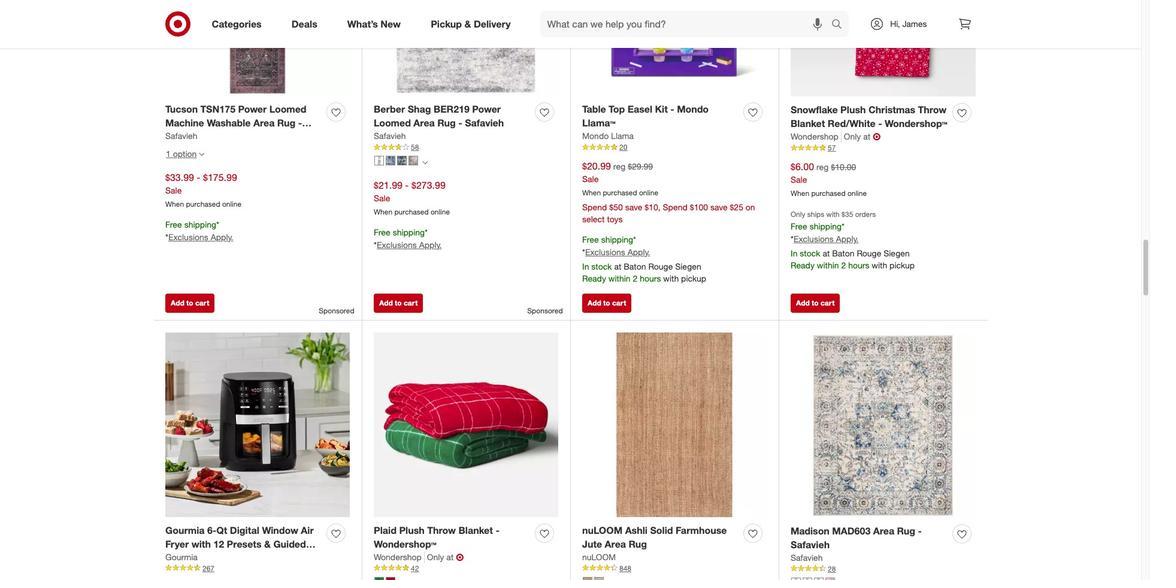 Task type: describe. For each thing, give the bounding box(es) containing it.
plush for christmas
[[841, 104, 866, 116]]

when for $20.99
[[582, 188, 601, 197]]

qt
[[217, 524, 227, 536]]

wondershop for wondershop™
[[374, 552, 422, 562]]

sponsored for $33.99 - $175.99
[[319, 306, 354, 315]]

sale for $20.99
[[582, 174, 599, 184]]

wondershop™ inside plaid plush throw blanket - wondershop™
[[374, 538, 437, 550]]

ber219
[[434, 103, 470, 115]]

black
[[206, 552, 232, 564]]

off white image
[[594, 577, 604, 580]]

only ships with $35 orders free shipping * * exclusions apply. in stock at  baton rouge siegen ready within 2 hours with pickup
[[791, 210, 915, 270]]

beige/blue image
[[386, 156, 396, 165]]

pickup inside free shipping * * exclusions apply. in stock at  baton rouge siegen ready within 2 hours with pickup
[[681, 273, 707, 283]]

plush for throw
[[399, 524, 425, 536]]

fryer
[[165, 538, 189, 550]]

wondershop only at ¬ for wondershop™
[[374, 551, 464, 563]]

power inside tucson tsn175 power loomed machine washable area rug  - safavieh
[[238, 103, 267, 115]]

57 link
[[791, 143, 976, 153]]

add to cart button for $21.99
[[374, 294, 423, 313]]

6-
[[207, 524, 217, 536]]

28 link
[[791, 564, 976, 574]]

window
[[262, 524, 298, 536]]

- inside tucson tsn175 power loomed machine washable area rug  - safavieh
[[298, 117, 302, 129]]

online for $29.99
[[639, 188, 659, 197]]

within inside free shipping * * exclusions apply. in stock at  baton rouge siegen ready within 2 hours with pickup
[[609, 273, 631, 283]]

nuloom for nuloom
[[582, 552, 616, 562]]

throw inside snowflake plush christmas throw blanket red/white - wondershop™
[[918, 104, 947, 116]]

ashli
[[625, 524, 648, 536]]

2 inside free shipping * * exclusions apply. in stock at  baton rouge siegen ready within 2 hours with pickup
[[633, 273, 638, 283]]

$25
[[730, 202, 744, 212]]

madison mad603 area rug  - safavieh link
[[791, 524, 948, 552]]

turquoise/ivory image
[[814, 577, 824, 580]]

20
[[620, 143, 628, 152]]

air
[[301, 524, 314, 536]]

pickup & delivery
[[431, 18, 511, 30]]

$35
[[842, 210, 854, 219]]

free inside free shipping * * exclusions apply. in stock at  baton rouge siegen ready within 2 hours with pickup
[[582, 234, 599, 244]]

only for blanket
[[844, 131, 861, 141]]

pickup & delivery link
[[421, 11, 526, 37]]

1 save from the left
[[625, 202, 643, 212]]

& inside gourmia 6-qt digital window air fryer with 12 presets & guided cooking black
[[264, 538, 271, 550]]

machine
[[165, 117, 204, 129]]

berber
[[374, 103, 405, 115]]

sponsored for $21.99 - $273.99
[[528, 306, 563, 315]]

nuloom link
[[582, 551, 616, 563]]

pickup inside only ships with $35 orders free shipping * * exclusions apply. in stock at  baton rouge siegen ready within 2 hours with pickup
[[890, 260, 915, 270]]

at down snowflake plush christmas throw blanket red/white - wondershop™ link
[[864, 131, 871, 141]]

free inside only ships with $35 orders free shipping * * exclusions apply. in stock at  baton rouge siegen ready within 2 hours with pickup
[[791, 221, 808, 231]]

42
[[411, 564, 419, 573]]

safavieh link for tucson tsn175 power loomed machine washable area rug  - safavieh
[[165, 130, 197, 142]]

3 add to cart from the left
[[588, 299, 626, 308]]

add for $21.99
[[379, 299, 393, 308]]

plaid plush throw blanket - wondershop™ link
[[374, 524, 530, 551]]

hi, james
[[891, 19, 927, 29]]

3 add from the left
[[588, 299, 602, 308]]

$100
[[690, 202, 708, 212]]

tucson tsn175 power loomed machine washable area rug  - safavieh link
[[165, 103, 322, 143]]

add to cart button for $33.99
[[165, 294, 215, 313]]

tsn175
[[201, 103, 236, 115]]

add for $6.00
[[796, 299, 810, 308]]

orders
[[856, 210, 876, 219]]

ready inside free shipping * * exclusions apply. in stock at  baton rouge siegen ready within 2 hours with pickup
[[582, 273, 606, 283]]

nuloom ashli solid farmhouse jute area rug link
[[582, 524, 739, 551]]

berber shag ber219 power loomed area rug  - safavieh
[[374, 103, 504, 129]]

table top easel kit - mondo llama™ link
[[582, 103, 739, 130]]

1 spend from the left
[[582, 202, 607, 212]]

$10.00
[[831, 162, 856, 172]]

$21.99 - $273.99 sale when purchased online
[[374, 179, 450, 216]]

online for $175.99
[[222, 200, 242, 209]]

- inside plaid plush throw blanket - wondershop™
[[496, 524, 500, 536]]

within inside only ships with $35 orders free shipping * * exclusions apply. in stock at  baton rouge siegen ready within 2 hours with pickup
[[817, 260, 839, 270]]

in inside only ships with $35 orders free shipping * * exclusions apply. in stock at  baton rouge siegen ready within 2 hours with pickup
[[791, 248, 798, 258]]

siegen inside only ships with $35 orders free shipping * * exclusions apply. in stock at  baton rouge siegen ready within 2 hours with pickup
[[884, 248, 910, 258]]

safavieh link for berber shag ber219 power loomed area rug  - safavieh
[[374, 130, 406, 142]]

wondershop™ inside snowflake plush christmas throw blanket red/white - wondershop™
[[885, 118, 948, 130]]

848 link
[[582, 563, 767, 574]]

madison mad603 area rug  - safavieh
[[791, 525, 922, 551]]

add to cart for $6.00
[[796, 299, 835, 308]]

farmhouse
[[676, 524, 727, 536]]

mondo llama
[[582, 131, 634, 141]]

at inside only ships with $35 orders free shipping * * exclusions apply. in stock at  baton rouge siegen ready within 2 hours with pickup
[[823, 248, 830, 258]]

nuloom for nuloom ashli solid farmhouse jute area rug
[[582, 524, 623, 536]]

jute
[[582, 538, 602, 550]]

$50
[[610, 202, 623, 212]]

james
[[903, 19, 927, 29]]

¬ for red/white
[[873, 131, 881, 143]]

baton inside free shipping * * exclusions apply. in stock at  baton rouge siegen ready within 2 hours with pickup
[[624, 261, 646, 271]]

what's
[[347, 18, 378, 30]]

categories link
[[202, 11, 277, 37]]

wondershop link for red/white
[[791, 131, 842, 143]]

easel
[[628, 103, 653, 115]]

search button
[[827, 11, 855, 40]]

berber shag ber219 power loomed area rug  - safavieh link
[[374, 103, 530, 130]]

plaid
[[374, 524, 397, 536]]

nuloom ashli solid farmhouse jute area rug
[[582, 524, 727, 550]]

option
[[173, 149, 197, 159]]

1 horizontal spatial &
[[465, 18, 471, 30]]

green/beige image
[[397, 156, 407, 165]]

gourmia 6-qt digital window air fryer with 12 presets & guided cooking black link
[[165, 524, 322, 564]]

$21.99
[[374, 179, 403, 191]]

grey/ivory image
[[792, 577, 801, 580]]

cart for $6.00
[[821, 299, 835, 308]]

cart for $33.99
[[195, 299, 209, 308]]

safavieh inside madison mad603 area rug  - safavieh
[[791, 539, 830, 551]]

blanket inside snowflake plush christmas throw blanket red/white - wondershop™
[[791, 118, 825, 130]]

$6.00
[[791, 161, 814, 173]]

online for $273.99
[[431, 207, 450, 216]]

washable
[[207, 117, 251, 129]]

online for $10.00
[[848, 189, 867, 198]]

purchased for $29.99
[[603, 188, 637, 197]]

table top easel kit - mondo llama™
[[582, 103, 709, 129]]

1 option
[[166, 149, 197, 159]]

loomed inside berber shag ber219 power loomed area rug  - safavieh
[[374, 117, 411, 129]]

apply. inside only ships with $35 orders free shipping * * exclusions apply. in stock at  baton rouge siegen ready within 2 hours with pickup
[[836, 234, 859, 244]]

42 link
[[374, 563, 559, 574]]

rouge inside only ships with $35 orders free shipping * * exclusions apply. in stock at  baton rouge siegen ready within 2 hours with pickup
[[857, 248, 882, 258]]

267
[[203, 564, 215, 573]]

add to cart for $33.99
[[171, 299, 209, 308]]

baton inside only ships with $35 orders free shipping * * exclusions apply. in stock at  baton rouge siegen ready within 2 hours with pickup
[[833, 248, 855, 258]]

58 link
[[374, 142, 559, 153]]

$6.00 reg $10.00 sale when purchased online
[[791, 161, 867, 198]]

free shipping * * exclusions apply. for $175.99
[[165, 219, 233, 242]]

purchased for $10.00
[[812, 189, 846, 198]]

plaid plush throw blanket - wondershop™
[[374, 524, 500, 550]]

cooking
[[165, 552, 204, 564]]

rug inside madison mad603 area rug  - safavieh
[[897, 525, 916, 537]]

pickup
[[431, 18, 462, 30]]

shag
[[408, 103, 431, 115]]

3 add to cart button from the left
[[582, 294, 632, 313]]

$175.99
[[203, 171, 237, 183]]

shipping down $21.99 - $273.99 sale when purchased online at the left
[[393, 227, 425, 237]]

1
[[166, 149, 171, 159]]

free down the $33.99 - $175.99 sale when purchased online
[[165, 219, 182, 229]]

exclusions inside free shipping * * exclusions apply. in stock at  baton rouge siegen ready within 2 hours with pickup
[[585, 247, 626, 257]]

guided
[[274, 538, 306, 550]]

ready inside only ships with $35 orders free shipping * * exclusions apply. in stock at  baton rouge siegen ready within 2 hours with pickup
[[791, 260, 815, 270]]

gourmia 6-qt digital window air fryer with 12 presets & guided cooking black
[[165, 524, 314, 564]]

digital
[[230, 524, 259, 536]]

select
[[582, 214, 605, 224]]

exclusions apply. button down $21.99 - $273.99 sale when purchased online at the left
[[377, 239, 442, 251]]

$33.99 - $175.99 sale when purchased online
[[165, 171, 242, 209]]

hi,
[[891, 19, 900, 29]]

power inside berber shag ber219 power loomed area rug  - safavieh
[[472, 103, 501, 115]]

rug inside nuloom ashli solid farmhouse jute area rug
[[629, 538, 647, 550]]

What can we help you find? suggestions appear below search field
[[540, 11, 835, 37]]

gourmia link
[[165, 551, 198, 563]]

christmas
[[869, 104, 916, 116]]

848
[[620, 564, 632, 573]]

mad603
[[833, 525, 871, 537]]

2 horizontal spatial safavieh link
[[791, 552, 823, 564]]

tucson
[[165, 103, 198, 115]]

only inside only ships with $35 orders free shipping * * exclusions apply. in stock at  baton rouge siegen ready within 2 hours with pickup
[[791, 210, 806, 219]]

add to cart for $21.99
[[379, 299, 418, 308]]

purchased for $273.99
[[395, 207, 429, 216]]

sale for $6.00
[[791, 174, 807, 185]]



Task type: locate. For each thing, give the bounding box(es) containing it.
all colors element right option
[[199, 150, 205, 158]]

$20.99
[[582, 160, 611, 172]]

only for -
[[427, 552, 444, 562]]

1 horizontal spatial free shipping * * exclusions apply.
[[374, 227, 442, 250]]

1 vertical spatial only
[[791, 210, 806, 219]]

all colors element
[[199, 150, 205, 158], [422, 158, 428, 166]]

online
[[639, 188, 659, 197], [848, 189, 867, 198], [222, 200, 242, 209], [431, 207, 450, 216]]

wondershop link up 57
[[791, 131, 842, 143]]

wondershop link for wondershop™
[[374, 551, 425, 563]]

reg inside $6.00 reg $10.00 sale when purchased online
[[817, 162, 829, 172]]

0 horizontal spatial wondershop
[[374, 552, 422, 562]]

toys
[[607, 214, 623, 224]]

wondershop for red/white
[[791, 131, 839, 141]]

1 vertical spatial ¬
[[456, 551, 464, 563]]

area
[[253, 117, 275, 129], [414, 117, 435, 129], [874, 525, 895, 537], [605, 538, 626, 550]]

0 vertical spatial hours
[[849, 260, 870, 270]]

nuloom inside nuloom ashli solid farmhouse jute area rug
[[582, 524, 623, 536]]

2 add to cart button from the left
[[374, 294, 423, 313]]

1 horizontal spatial only
[[791, 210, 806, 219]]

0 horizontal spatial reg
[[614, 161, 626, 172]]

1 vertical spatial baton
[[624, 261, 646, 271]]

purchased inside $20.99 reg $29.99 sale when purchased online spend $50 save $10, spend $100 save $25 on select toys
[[603, 188, 637, 197]]

exclusions down ships
[[794, 234, 834, 244]]

online inside $21.99 - $273.99 sale when purchased online
[[431, 207, 450, 216]]

free
[[165, 219, 182, 229], [791, 221, 808, 231], [374, 227, 391, 237], [582, 234, 599, 244]]

save right $50
[[625, 202, 643, 212]]

mondo down llama™
[[582, 131, 609, 141]]

natural image
[[583, 577, 593, 580]]

power
[[238, 103, 267, 115], [472, 103, 501, 115]]

0 vertical spatial wondershop only at ¬
[[791, 131, 881, 143]]

exclusions apply. button down the $33.99 - $175.99 sale when purchased online
[[168, 231, 233, 243]]

shipping down toys
[[601, 234, 633, 244]]

when inside the $33.99 - $175.99 sale when purchased online
[[165, 200, 184, 209]]

exclusions down $21.99 - $273.99 sale when purchased online at the left
[[377, 240, 417, 250]]

reg inside $20.99 reg $29.99 sale when purchased online spend $50 save $10, spend $100 save $25 on select toys
[[614, 161, 626, 172]]

0 vertical spatial baton
[[833, 248, 855, 258]]

save left $25
[[711, 202, 728, 212]]

0 horizontal spatial within
[[609, 273, 631, 283]]

new
[[381, 18, 401, 30]]

exclusions inside only ships with $35 orders free shipping * * exclusions apply. in stock at  baton rouge siegen ready within 2 hours with pickup
[[794, 234, 834, 244]]

when for $21.99
[[374, 207, 393, 216]]

reg for $6.00
[[817, 162, 829, 172]]

area up nuloom link
[[605, 538, 626, 550]]

purchased up $50
[[603, 188, 637, 197]]

in
[[791, 248, 798, 258], [582, 261, 589, 271]]

online inside the $33.99 - $175.99 sale when purchased online
[[222, 200, 242, 209]]

kit
[[655, 103, 668, 115]]

spend up select
[[582, 202, 607, 212]]

wondershop™ down "christmas"
[[885, 118, 948, 130]]

0 horizontal spatial throw
[[427, 524, 456, 536]]

online up $10,
[[639, 188, 659, 197]]

gourmia
[[165, 524, 205, 536], [165, 552, 198, 562]]

1 sponsored from the left
[[319, 306, 354, 315]]

purchased
[[603, 188, 637, 197], [812, 189, 846, 198], [186, 200, 220, 209], [395, 207, 429, 216]]

$20.99 reg $29.99 sale when purchased online spend $50 save $10, spend $100 save $25 on select toys
[[582, 160, 755, 224]]

online up orders
[[848, 189, 867, 198]]

throw right "christmas"
[[918, 104, 947, 116]]

within
[[817, 260, 839, 270], [609, 273, 631, 283]]

58
[[411, 143, 419, 152]]

1 vertical spatial 2
[[633, 273, 638, 283]]

in inside free shipping * * exclusions apply. in stock at  baton rouge siegen ready within 2 hours with pickup
[[582, 261, 589, 271]]

$10,
[[645, 202, 661, 212]]

stock down ships
[[800, 248, 821, 258]]

1 horizontal spatial 2
[[842, 260, 846, 270]]

on
[[746, 202, 755, 212]]

ships
[[808, 210, 825, 219]]

4 cart from the left
[[821, 299, 835, 308]]

1 horizontal spatial safavieh link
[[374, 130, 406, 142]]

&
[[465, 18, 471, 30], [264, 538, 271, 550]]

0 horizontal spatial loomed
[[270, 103, 307, 115]]

0 horizontal spatial rouge
[[649, 261, 673, 271]]

0 horizontal spatial siegen
[[676, 261, 702, 271]]

wondershop only at ¬ for red/white
[[791, 131, 881, 143]]

1 add to cart from the left
[[171, 299, 209, 308]]

free down select
[[582, 234, 599, 244]]

stock inside only ships with $35 orders free shipping * * exclusions apply. in stock at  baton rouge siegen ready within 2 hours with pickup
[[800, 248, 821, 258]]

0 horizontal spatial power
[[238, 103, 267, 115]]

apply. down $21.99 - $273.99 sale when purchased online at the left
[[419, 240, 442, 250]]

free down $21.99 - $273.99 sale when purchased online at the left
[[374, 227, 391, 237]]

free shipping * * exclusions apply. in stock at  baton rouge siegen ready within 2 hours with pickup
[[582, 234, 707, 283]]

madison mad603 area rug  - safavieh image
[[791, 332, 976, 518], [791, 332, 976, 518]]

solid
[[650, 524, 673, 536]]

blanket down snowflake
[[791, 118, 825, 130]]

sale inside $20.99 reg $29.99 sale when purchased online spend $50 save $10, spend $100 save $25 on select toys
[[582, 174, 599, 184]]

red/white
[[828, 118, 876, 130]]

3 to from the left
[[604, 299, 610, 308]]

1 vertical spatial &
[[264, 538, 271, 550]]

rug
[[277, 117, 296, 129], [438, 117, 456, 129], [897, 525, 916, 537], [629, 538, 647, 550]]

2 power from the left
[[472, 103, 501, 115]]

57
[[828, 143, 836, 152]]

rouge down orders
[[857, 248, 882, 258]]

0 vertical spatial &
[[465, 18, 471, 30]]

gourmia for gourmia 6-qt digital window air fryer with 12 presets & guided cooking black
[[165, 524, 205, 536]]

purchased for $175.99
[[186, 200, 220, 209]]

throw inside plaid plush throw blanket - wondershop™
[[427, 524, 456, 536]]

2 to from the left
[[395, 299, 402, 308]]

llama
[[611, 131, 634, 141]]

safavieh link up silver/ivory image
[[791, 552, 823, 564]]

mondo inside mondo llama link
[[582, 131, 609, 141]]

gourmia 6-qt digital window air fryer with 12 presets & guided cooking black image
[[165, 332, 350, 517], [165, 332, 350, 517]]

when down the $33.99
[[165, 200, 184, 209]]

cart for $21.99
[[404, 299, 418, 308]]

1 vertical spatial in
[[582, 261, 589, 271]]

gourmia up fryer
[[165, 524, 205, 536]]

0 horizontal spatial &
[[264, 538, 271, 550]]

sale down $20.99
[[582, 174, 599, 184]]

hours
[[849, 260, 870, 270], [640, 273, 661, 283]]

0 horizontal spatial wondershop link
[[374, 551, 425, 563]]

apply. inside free shipping * * exclusions apply. in stock at  baton rouge siegen ready within 2 hours with pickup
[[628, 247, 650, 257]]

sale down $21.99
[[374, 193, 390, 203]]

0 vertical spatial 2
[[842, 260, 846, 270]]

rug down ashli
[[629, 538, 647, 550]]

at
[[864, 131, 871, 141], [823, 248, 830, 258], [615, 261, 622, 271], [447, 552, 454, 562]]

presets
[[227, 538, 262, 550]]

spend right $10,
[[663, 202, 688, 212]]

1 vertical spatial within
[[609, 273, 631, 283]]

ready down ships
[[791, 260, 815, 270]]

purchased inside $6.00 reg $10.00 sale when purchased online
[[812, 189, 846, 198]]

wondershop only at ¬ up 42
[[374, 551, 464, 563]]

area inside madison mad603 area rug  - safavieh
[[874, 525, 895, 537]]

2 cart from the left
[[404, 299, 418, 308]]

rug inside tucson tsn175 power loomed machine washable area rug  - safavieh
[[277, 117, 296, 129]]

4 to from the left
[[812, 299, 819, 308]]

1 vertical spatial throw
[[427, 524, 456, 536]]

exclusions down toys
[[585, 247, 626, 257]]

safavieh link up beige/blue icon
[[374, 130, 406, 142]]

to for $6.00
[[812, 299, 819, 308]]

2 add from the left
[[379, 299, 393, 308]]

nuloom down jute
[[582, 552, 616, 562]]

3 cart from the left
[[612, 299, 626, 308]]

safavieh link
[[165, 130, 197, 142], [374, 130, 406, 142], [791, 552, 823, 564]]

1 add from the left
[[171, 299, 184, 308]]

0 vertical spatial throw
[[918, 104, 947, 116]]

1 vertical spatial all colors element
[[422, 158, 428, 166]]

1 vertical spatial hours
[[640, 273, 661, 283]]

online inside $20.99 reg $29.99 sale when purchased online spend $50 save $10, spend $100 save $25 on select toys
[[639, 188, 659, 197]]

gourmia for gourmia
[[165, 552, 198, 562]]

0 vertical spatial siegen
[[884, 248, 910, 258]]

all colors image
[[422, 160, 428, 165]]

0 horizontal spatial free shipping * * exclusions apply.
[[165, 219, 233, 242]]

categories
[[212, 18, 262, 30]]

0 horizontal spatial all colors element
[[199, 150, 205, 158]]

1 horizontal spatial ready
[[791, 260, 815, 270]]

-
[[671, 103, 675, 115], [298, 117, 302, 129], [459, 117, 462, 129], [879, 118, 883, 130], [197, 171, 201, 183], [405, 179, 409, 191], [496, 524, 500, 536], [918, 525, 922, 537]]

tucson tsn175 power loomed machine washable area rug  - safavieh image
[[165, 0, 350, 96], [165, 0, 350, 96]]

apply. down $35
[[836, 234, 859, 244]]

online down $175.99
[[222, 200, 242, 209]]

sale down the $33.99
[[165, 185, 182, 195]]

save
[[625, 202, 643, 212], [711, 202, 728, 212]]

when inside $6.00 reg $10.00 sale when purchased online
[[791, 189, 810, 198]]

1 horizontal spatial ¬
[[873, 131, 881, 143]]

purchased inside the $33.99 - $175.99 sale when purchased online
[[186, 200, 220, 209]]

area inside tucson tsn175 power loomed machine washable area rug  - safavieh
[[253, 117, 275, 129]]

0 horizontal spatial sponsored
[[319, 306, 354, 315]]

area inside nuloom ashli solid farmhouse jute area rug
[[605, 538, 626, 550]]

free shipping * * exclusions apply. down the $33.99 - $175.99 sale when purchased online
[[165, 219, 233, 242]]

1 to from the left
[[186, 299, 193, 308]]

12
[[214, 538, 224, 550]]

1 vertical spatial wondershop
[[374, 552, 422, 562]]

rug right washable
[[277, 117, 296, 129]]

0 horizontal spatial wondershop™
[[374, 538, 437, 550]]

$29.99
[[628, 161, 653, 172]]

within down toys
[[609, 273, 631, 283]]

0 vertical spatial all colors element
[[199, 150, 205, 158]]

when up ships
[[791, 189, 810, 198]]

1 horizontal spatial in
[[791, 248, 798, 258]]

- inside snowflake plush christmas throw blanket red/white - wondershop™
[[879, 118, 883, 130]]

1 vertical spatial pickup
[[681, 273, 707, 283]]

at down plaid plush throw blanket - wondershop™ link
[[447, 552, 454, 562]]

area inside berber shag ber219 power loomed area rug  - safavieh
[[414, 117, 435, 129]]

mondo inside table top easel kit - mondo llama™
[[677, 103, 709, 115]]

throw
[[918, 104, 947, 116], [427, 524, 456, 536]]

top
[[609, 103, 625, 115]]

rug up 28 link
[[897, 525, 916, 537]]

sale down $6.00 at the right top of page
[[791, 174, 807, 185]]

- inside berber shag ber219 power loomed area rug  - safavieh
[[459, 117, 462, 129]]

2 nuloom from the top
[[582, 552, 616, 562]]

nuloom
[[582, 524, 623, 536], [582, 552, 616, 562]]

shipping inside free shipping * * exclusions apply. in stock at  baton rouge siegen ready within 2 hours with pickup
[[601, 234, 633, 244]]

at down ships
[[823, 248, 830, 258]]

what's new link
[[337, 11, 416, 37]]

gourmia down fryer
[[165, 552, 198, 562]]

only down red/white
[[844, 131, 861, 141]]

online inside $6.00 reg $10.00 sale when purchased online
[[848, 189, 867, 198]]

exclusions apply. button down ships
[[794, 233, 859, 245]]

nuloom ashli solid farmhouse jute area rug image
[[582, 332, 767, 517], [582, 332, 767, 517]]

1 horizontal spatial hours
[[849, 260, 870, 270]]

siegen inside free shipping * * exclusions apply. in stock at  baton rouge siegen ready within 2 hours with pickup
[[676, 261, 702, 271]]

siegen
[[884, 248, 910, 258], [676, 261, 702, 271]]

what's new
[[347, 18, 401, 30]]

reg for $20.99
[[614, 161, 626, 172]]

throw up the 42 link
[[427, 524, 456, 536]]

grey blue/cream image
[[409, 156, 418, 165]]

plush right plaid
[[399, 524, 425, 536]]

blanket inside plaid plush throw blanket - wondershop™
[[459, 524, 493, 536]]

within down ships
[[817, 260, 839, 270]]

area down shag
[[414, 117, 435, 129]]

purchased up ships
[[812, 189, 846, 198]]

wondershop up 57
[[791, 131, 839, 141]]

1 power from the left
[[238, 103, 267, 115]]

green/white image
[[375, 577, 384, 580]]

0 vertical spatial within
[[817, 260, 839, 270]]

stock inside free shipping * * exclusions apply. in stock at  baton rouge siegen ready within 2 hours with pickup
[[592, 261, 612, 271]]

0 horizontal spatial safavieh link
[[165, 130, 197, 142]]

plush up red/white
[[841, 104, 866, 116]]

wondershop only at ¬ up 57
[[791, 131, 881, 143]]

snowflake
[[791, 104, 838, 116]]

only down plaid plush throw blanket - wondershop™
[[427, 552, 444, 562]]

1 option button
[[161, 144, 210, 164]]

¬ for wondershop™
[[456, 551, 464, 563]]

rug inside berber shag ber219 power loomed area rug  - safavieh
[[438, 117, 456, 129]]

all colors element right grey blue/cream image
[[422, 158, 428, 166]]

- inside table top easel kit - mondo llama™
[[671, 103, 675, 115]]

free down $6.00 reg $10.00 sale when purchased online
[[791, 221, 808, 231]]

with inside gourmia 6-qt digital window air fryer with 12 presets & guided cooking black
[[192, 538, 211, 550]]

area right washable
[[253, 117, 275, 129]]

nuloom up jute
[[582, 524, 623, 536]]

only
[[844, 131, 861, 141], [791, 210, 806, 219], [427, 552, 444, 562]]

to
[[186, 299, 193, 308], [395, 299, 402, 308], [604, 299, 610, 308], [812, 299, 819, 308]]

¬ down snowflake plush christmas throw blanket red/white - wondershop™
[[873, 131, 881, 143]]

delivery
[[474, 18, 511, 30]]

add to cart button for $6.00
[[791, 294, 840, 313]]

0 vertical spatial gourmia
[[165, 524, 205, 536]]

0 horizontal spatial only
[[427, 552, 444, 562]]

mondo
[[677, 103, 709, 115], [582, 131, 609, 141]]

0 vertical spatial rouge
[[857, 248, 882, 258]]

blanket up the 42 link
[[459, 524, 493, 536]]

purchased down $175.99
[[186, 200, 220, 209]]

2 gourmia from the top
[[165, 552, 198, 562]]

sponsored
[[319, 306, 354, 315], [528, 306, 563, 315]]

red image
[[386, 577, 396, 580]]

all colors element inside 1 option "dropdown button"
[[199, 150, 205, 158]]

1 horizontal spatial loomed
[[374, 117, 411, 129]]

safavieh link down machine
[[165, 130, 197, 142]]

1 horizontal spatial save
[[711, 202, 728, 212]]

free shipping * * exclusions apply. for $273.99
[[374, 227, 442, 250]]

with inside free shipping * * exclusions apply. in stock at  baton rouge siegen ready within 2 hours with pickup
[[664, 273, 679, 283]]

0 horizontal spatial ready
[[582, 273, 606, 283]]

exclusions apply. button down toys
[[585, 246, 650, 258]]

exclusions apply. button
[[168, 231, 233, 243], [794, 233, 859, 245], [377, 239, 442, 251], [585, 246, 650, 258]]

1 horizontal spatial stock
[[800, 248, 821, 258]]

4 add from the left
[[796, 299, 810, 308]]

2 save from the left
[[711, 202, 728, 212]]

when down $21.99
[[374, 207, 393, 216]]

at down toys
[[615, 261, 622, 271]]

when up select
[[582, 188, 601, 197]]

sale inside $6.00 reg $10.00 sale when purchased online
[[791, 174, 807, 185]]

1 gourmia from the top
[[165, 524, 205, 536]]

to for $33.99
[[186, 299, 193, 308]]

0 horizontal spatial in
[[582, 261, 589, 271]]

4 add to cart from the left
[[796, 299, 835, 308]]

apply. down $10,
[[628, 247, 650, 257]]

1 vertical spatial ready
[[582, 273, 606, 283]]

0 vertical spatial in
[[791, 248, 798, 258]]

silver/ivory image
[[803, 577, 813, 580]]

wondershop up 42
[[374, 552, 422, 562]]

ready down select
[[582, 273, 606, 283]]

shipping down ships
[[810, 221, 842, 231]]

all colors image
[[199, 152, 205, 157]]

only left ships
[[791, 210, 806, 219]]

area right mad603
[[874, 525, 895, 537]]

1 horizontal spatial wondershop
[[791, 131, 839, 141]]

0 horizontal spatial ¬
[[456, 551, 464, 563]]

sale for $33.99
[[165, 185, 182, 195]]

add to cart
[[171, 299, 209, 308], [379, 299, 418, 308], [588, 299, 626, 308], [796, 299, 835, 308]]

2 sponsored from the left
[[528, 306, 563, 315]]

0 vertical spatial stock
[[800, 248, 821, 258]]

0 vertical spatial wondershop
[[791, 131, 839, 141]]

2 add to cart from the left
[[379, 299, 418, 308]]

power right ber219
[[472, 103, 501, 115]]

table
[[582, 103, 606, 115]]

table top easel kit - mondo llama™ image
[[582, 0, 767, 96], [582, 0, 767, 96]]

0 horizontal spatial save
[[625, 202, 643, 212]]

loomed inside tucson tsn175 power loomed machine washable area rug  - safavieh
[[270, 103, 307, 115]]

1 vertical spatial nuloom
[[582, 552, 616, 562]]

- inside $21.99 - $273.99 sale when purchased online
[[405, 179, 409, 191]]

when inside $21.99 - $273.99 sale when purchased online
[[374, 207, 393, 216]]

free shipping * * exclusions apply.
[[165, 219, 233, 242], [374, 227, 442, 250]]

sale for $21.99
[[374, 193, 390, 203]]

1 horizontal spatial siegen
[[884, 248, 910, 258]]

1 horizontal spatial all colors element
[[422, 158, 428, 166]]

1 vertical spatial plush
[[399, 524, 425, 536]]

1 horizontal spatial throw
[[918, 104, 947, 116]]

add for $33.99
[[171, 299, 184, 308]]

plaid plush throw blanket - wondershop™ image
[[374, 332, 559, 517], [374, 332, 559, 517]]

snowflake plush christmas throw blanket red/white - wondershop™ link
[[791, 103, 948, 131]]

0 vertical spatial ¬
[[873, 131, 881, 143]]

with
[[827, 210, 840, 219], [872, 260, 888, 270], [664, 273, 679, 283], [192, 538, 211, 550]]

grey/cream image
[[375, 156, 384, 165]]

sale inside the $33.99 - $175.99 sale when purchased online
[[165, 185, 182, 195]]

baton
[[833, 248, 855, 258], [624, 261, 646, 271]]

1 horizontal spatial rouge
[[857, 248, 882, 258]]

gourmia inside gourmia 6-qt digital window air fryer with 12 presets & guided cooking black
[[165, 524, 205, 536]]

stock down select
[[592, 261, 612, 271]]

2 inside only ships with $35 orders free shipping * * exclusions apply. in stock at  baton rouge siegen ready within 2 hours with pickup
[[842, 260, 846, 270]]

purchased inside $21.99 - $273.99 sale when purchased online
[[395, 207, 429, 216]]

loomed
[[270, 103, 307, 115], [374, 117, 411, 129]]

add
[[171, 299, 184, 308], [379, 299, 393, 308], [588, 299, 602, 308], [796, 299, 810, 308]]

rouge down $10,
[[649, 261, 673, 271]]

1 horizontal spatial power
[[472, 103, 501, 115]]

0 horizontal spatial hours
[[640, 273, 661, 283]]

¬ down plaid plush throw blanket - wondershop™
[[456, 551, 464, 563]]

1 horizontal spatial wondershop only at ¬
[[791, 131, 881, 143]]

shipping inside only ships with $35 orders free shipping * * exclusions apply. in stock at  baton rouge siegen ready within 2 hours with pickup
[[810, 221, 842, 231]]

0 horizontal spatial baton
[[624, 261, 646, 271]]

0 vertical spatial ready
[[791, 260, 815, 270]]

1 vertical spatial blanket
[[459, 524, 493, 536]]

1 horizontal spatial plush
[[841, 104, 866, 116]]

0 vertical spatial wondershop link
[[791, 131, 842, 143]]

snowflake plush christmas throw blanket red/white - wondershop™ image
[[791, 0, 976, 96], [791, 0, 976, 96]]

free shipping * * exclusions apply. down $21.99 - $273.99 sale when purchased online at the left
[[374, 227, 442, 250]]

1 horizontal spatial reg
[[817, 162, 829, 172]]

wondershop™ down plaid
[[374, 538, 437, 550]]

1 vertical spatial gourmia
[[165, 552, 198, 562]]

apply. down the $33.99 - $175.99 sale when purchased online
[[211, 232, 233, 242]]

1 horizontal spatial sponsored
[[528, 306, 563, 315]]

1 horizontal spatial wondershop™
[[885, 118, 948, 130]]

0 vertical spatial mondo
[[677, 103, 709, 115]]

& down window
[[264, 538, 271, 550]]

0 horizontal spatial spend
[[582, 202, 607, 212]]

1 vertical spatial siegen
[[676, 261, 702, 271]]

wondershop link up 42
[[374, 551, 425, 563]]

2 horizontal spatial only
[[844, 131, 861, 141]]

power up washable
[[238, 103, 267, 115]]

when for $6.00
[[791, 189, 810, 198]]

purchased down the $273.99
[[395, 207, 429, 216]]

0 horizontal spatial plush
[[399, 524, 425, 536]]

sale inside $21.99 - $273.99 sale when purchased online
[[374, 193, 390, 203]]

- inside the $33.99 - $175.99 sale when purchased online
[[197, 171, 201, 183]]

hours inside only ships with $35 orders free shipping * * exclusions apply. in stock at  baton rouge siegen ready within 2 hours with pickup
[[849, 260, 870, 270]]

$33.99
[[165, 171, 194, 183]]

0 horizontal spatial mondo
[[582, 131, 609, 141]]

deals link
[[281, 11, 332, 37]]

when for $33.99
[[165, 200, 184, 209]]

search
[[827, 19, 855, 31]]

plush inside snowflake plush christmas throw blanket red/white - wondershop™
[[841, 104, 866, 116]]

reg right $6.00 at the right top of page
[[817, 162, 829, 172]]

rug down ber219
[[438, 117, 456, 129]]

1 vertical spatial mondo
[[582, 131, 609, 141]]

2 spend from the left
[[663, 202, 688, 212]]

1 vertical spatial rouge
[[649, 261, 673, 271]]

1 horizontal spatial spend
[[663, 202, 688, 212]]

shipping down the $33.99 - $175.99 sale when purchased online
[[184, 219, 216, 229]]

0 horizontal spatial stock
[[592, 261, 612, 271]]

1 horizontal spatial baton
[[833, 248, 855, 258]]

tucson tsn175 power loomed machine washable area rug  - safavieh
[[165, 103, 307, 143]]

& right the pickup
[[465, 18, 471, 30]]

safavieh inside tucson tsn175 power loomed machine washable area rug  - safavieh
[[165, 131, 204, 143]]

1 horizontal spatial pickup
[[890, 260, 915, 270]]

to for $21.99
[[395, 299, 402, 308]]

online down the $273.99
[[431, 207, 450, 216]]

hours inside free shipping * * exclusions apply. in stock at  baton rouge siegen ready within 2 hours with pickup
[[640, 273, 661, 283]]

fuchsia/ivory image
[[826, 577, 835, 580]]

1 vertical spatial stock
[[592, 261, 612, 271]]

deals
[[292, 18, 317, 30]]

when inside $20.99 reg $29.99 sale when purchased online spend $50 save $10, spend $100 save $25 on select toys
[[582, 188, 601, 197]]

reg down 20
[[614, 161, 626, 172]]

1 cart from the left
[[195, 299, 209, 308]]

0 horizontal spatial blanket
[[459, 524, 493, 536]]

mondo right kit
[[677, 103, 709, 115]]

safavieh inside berber shag ber219 power loomed area rug  - safavieh
[[465, 117, 504, 129]]

at inside free shipping * * exclusions apply. in stock at  baton rouge siegen ready within 2 hours with pickup
[[615, 261, 622, 271]]

0 horizontal spatial pickup
[[681, 273, 707, 283]]

0 horizontal spatial wondershop only at ¬
[[374, 551, 464, 563]]

madison
[[791, 525, 830, 537]]

snowflake plush christmas throw blanket red/white - wondershop™
[[791, 104, 948, 130]]

4 add to cart button from the left
[[791, 294, 840, 313]]

0 vertical spatial nuloom
[[582, 524, 623, 536]]

1 horizontal spatial within
[[817, 260, 839, 270]]

1 add to cart button from the left
[[165, 294, 215, 313]]

rouge inside free shipping * * exclusions apply. in stock at  baton rouge siegen ready within 2 hours with pickup
[[649, 261, 673, 271]]

mondo llama link
[[582, 130, 634, 142]]

berber shag ber219 power loomed area rug  - safavieh image
[[374, 0, 559, 96], [374, 0, 559, 96]]

0 vertical spatial plush
[[841, 104, 866, 116]]

0 vertical spatial only
[[844, 131, 861, 141]]

exclusions down the $33.99 - $175.99 sale when purchased online
[[168, 232, 208, 242]]

20 link
[[582, 142, 767, 153]]

- inside madison mad603 area rug  - safavieh
[[918, 525, 922, 537]]

1 nuloom from the top
[[582, 524, 623, 536]]

28
[[828, 564, 836, 573]]

plush inside plaid plush throw blanket - wondershop™
[[399, 524, 425, 536]]



Task type: vqa. For each thing, say whether or not it's contained in the screenshot.
bottommost stock
yes



